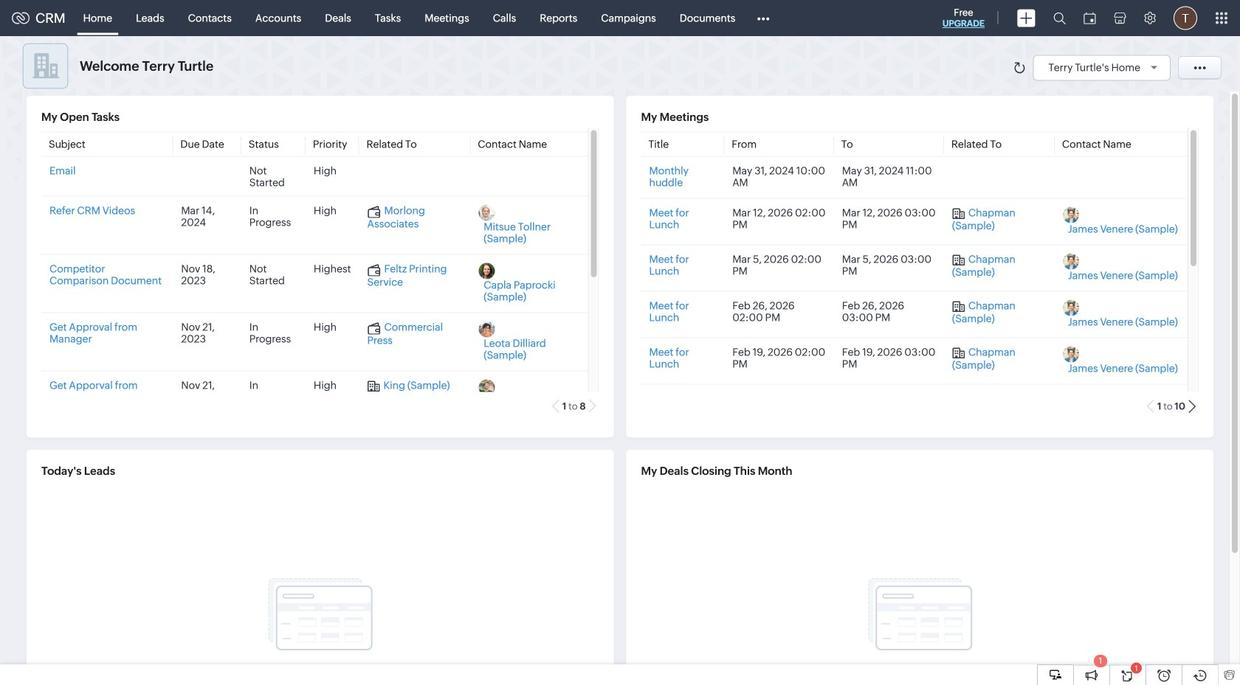 Task type: describe. For each thing, give the bounding box(es) containing it.
profile element
[[1165, 0, 1206, 36]]

create menu image
[[1017, 9, 1036, 27]]

create menu element
[[1008, 0, 1045, 36]]

search image
[[1053, 12, 1066, 24]]

search element
[[1045, 0, 1075, 36]]



Task type: vqa. For each thing, say whether or not it's contained in the screenshot.
the 'Automation' dropdown button
no



Task type: locate. For each thing, give the bounding box(es) containing it.
Other Modules field
[[747, 6, 779, 30]]

profile image
[[1174, 6, 1197, 30]]

calendar image
[[1084, 12, 1096, 24]]

logo image
[[12, 12, 30, 24]]



